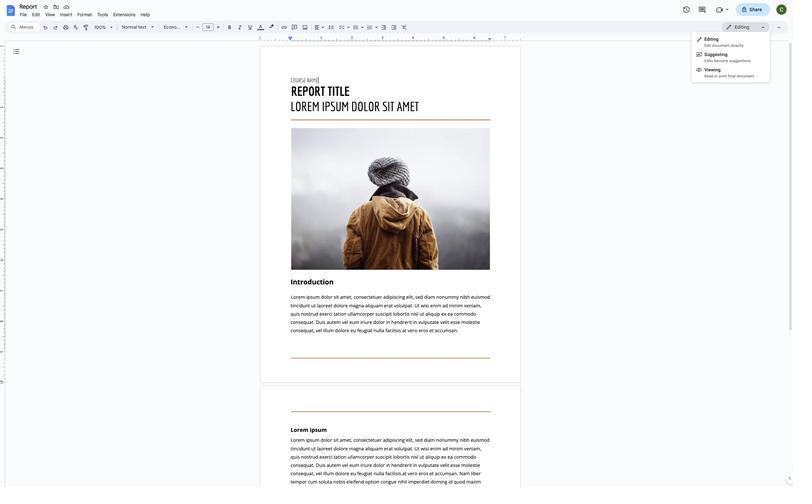 Task type: locate. For each thing, give the bounding box(es) containing it.
0 vertical spatial document
[[712, 43, 730, 48]]

edit
[[32, 12, 40, 18], [705, 43, 711, 48]]

menu containing e
[[684, 0, 770, 350]]

Menus field
[[8, 23, 40, 32]]

0 horizontal spatial edit
[[32, 12, 40, 18]]

text
[[138, 24, 146, 30]]

font list. economica selected. option
[[164, 23, 187, 32]]

document right final
[[737, 74, 755, 79]]

document up uggesting
[[712, 43, 730, 48]]

0 horizontal spatial document
[[712, 43, 730, 48]]

s
[[705, 52, 707, 57]]

application
[[0, 0, 793, 488]]

v iewing read or print final document
[[705, 67, 755, 79]]

0 vertical spatial edit
[[32, 12, 40, 18]]

share
[[750, 7, 762, 12]]

insert
[[60, 12, 72, 18]]

1
[[259, 35, 261, 40]]

edit menu item
[[30, 11, 43, 19]]

menu inside application
[[684, 0, 770, 350]]

top margin image
[[0, 46, 5, 79]]

file menu item
[[17, 11, 30, 19]]

insert image image
[[301, 23, 309, 32]]

document
[[712, 43, 730, 48], [737, 74, 755, 79]]

checklist menu image
[[346, 23, 350, 25]]

1 horizontal spatial edit
[[705, 43, 711, 48]]

e diting edit document directly
[[705, 37, 744, 48]]

1 horizontal spatial document
[[737, 74, 755, 79]]

menu bar inside menu bar banner
[[17, 8, 153, 19]]

editing
[[735, 24, 750, 30]]

final
[[728, 74, 736, 79]]

view
[[45, 12, 55, 18]]

application containing share
[[0, 0, 793, 488]]

menu bar containing file
[[17, 8, 153, 19]]

help
[[141, 12, 150, 18]]

1 vertical spatial edit
[[705, 43, 711, 48]]

Zoom field
[[92, 23, 116, 32]]

insert menu item
[[58, 11, 75, 19]]

directly
[[731, 43, 744, 48]]

Rename text field
[[17, 3, 41, 10]]

menu bar banner
[[0, 0, 793, 488]]

extensions menu item
[[111, 11, 138, 19]]

iewing
[[708, 67, 721, 72]]

format menu item
[[75, 11, 95, 19]]

edit down 'rename' text field
[[32, 12, 40, 18]]

or
[[715, 74, 718, 79]]

menu bar
[[17, 8, 153, 19]]

edit down e
[[705, 43, 711, 48]]

menu
[[684, 0, 770, 350]]

print
[[719, 74, 727, 79]]

e
[[705, 37, 707, 42]]

1 vertical spatial document
[[737, 74, 755, 79]]

format
[[77, 12, 92, 18]]

mode and view toolbar
[[722, 21, 784, 34]]

share button
[[736, 3, 770, 16]]



Task type: describe. For each thing, give the bounding box(es) containing it.
Zoom text field
[[93, 23, 108, 32]]

styles list. normal text selected. option
[[122, 23, 147, 32]]

suggestions
[[730, 59, 751, 63]]

edit inside e diting edit document directly
[[705, 43, 711, 48]]

document inside v iewing read or print final document
[[737, 74, 755, 79]]

edit inside menu item
[[32, 12, 40, 18]]

help menu item
[[138, 11, 153, 19]]

Font size field
[[203, 23, 216, 31]]

highlight color image
[[268, 23, 275, 30]]

text color image
[[257, 23, 264, 30]]

uggesting
[[707, 52, 728, 57]]

extensions
[[113, 12, 136, 18]]

edits
[[705, 59, 713, 63]]

diting
[[707, 37, 719, 42]]

normal
[[122, 24, 137, 30]]

main toolbar
[[40, 0, 409, 301]]

v
[[705, 67, 708, 72]]

economica
[[164, 24, 187, 30]]

line & paragraph spacing image
[[328, 23, 335, 32]]

normal text
[[122, 24, 146, 30]]

editing button
[[722, 22, 770, 32]]

tools menu item
[[95, 11, 111, 19]]

Star checkbox
[[41, 3, 50, 11]]

Font size text field
[[203, 23, 213, 31]]

s uggesting edits become suggestions
[[705, 52, 751, 63]]

become
[[714, 59, 729, 63]]

view menu item
[[43, 11, 58, 19]]

right margin image
[[488, 36, 520, 41]]

read
[[705, 74, 714, 79]]

bottom margin image
[[0, 351, 5, 383]]

tools
[[97, 12, 108, 18]]

document inside e diting edit document directly
[[712, 43, 730, 48]]

file
[[20, 12, 27, 18]]

left margin image
[[260, 36, 293, 41]]



Task type: vqa. For each thing, say whether or not it's contained in the screenshot.
200%
no



